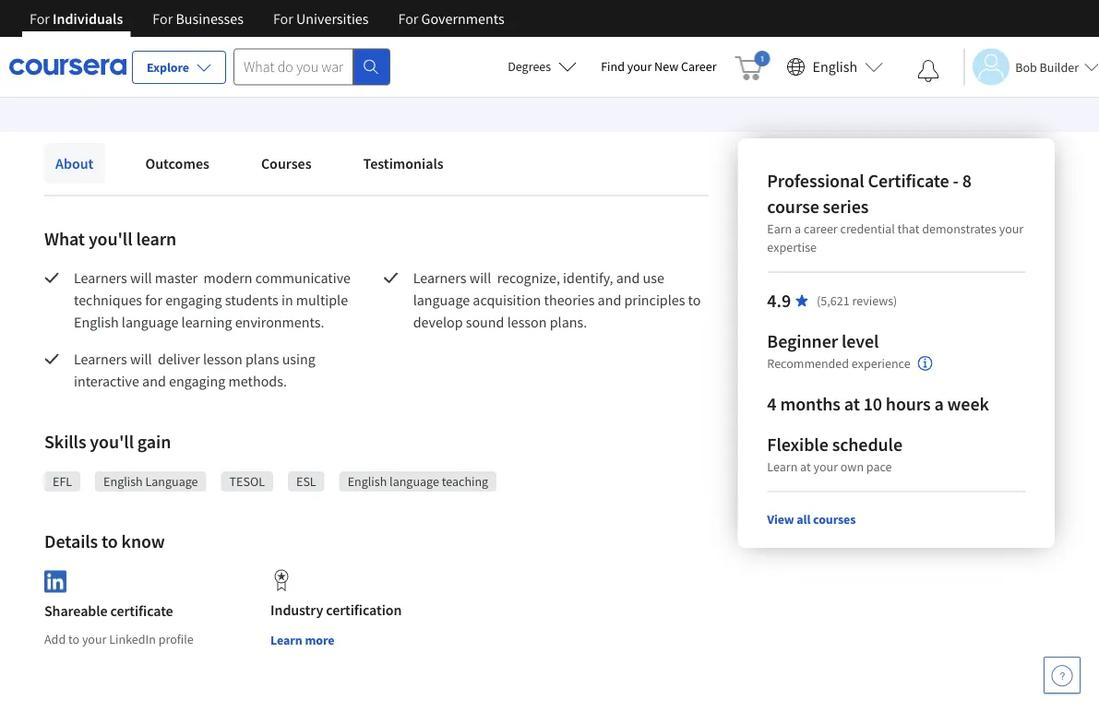 Task type: describe. For each thing, give the bounding box(es) containing it.
explore button
[[132, 51, 226, 84]]

testimonials link
[[352, 143, 455, 184]]

flexible schedule learn at your own pace
[[767, 433, 903, 475]]

expertise
[[767, 239, 817, 256]]

courses
[[261, 154, 312, 173]]

will for language
[[470, 269, 491, 287]]

language inside 'learners will  recognize, identify, and use language acquisition theories and principles to develop sound lesson plans.'
[[413, 291, 470, 309]]

level
[[842, 330, 879, 353]]

english language
[[103, 474, 198, 490]]

to for know
[[102, 530, 118, 553]]

learners will  recognize, identify, and use language acquisition theories and principles to develop sound lesson plans.
[[413, 269, 704, 331]]

course
[[767, 195, 819, 218]]

industry
[[271, 601, 323, 619]]

learn more button
[[271, 631, 335, 650]]

communicative
[[256, 269, 351, 287]]

0 vertical spatial and
[[616, 269, 640, 287]]

55,458
[[44, 1, 88, 19]]

environments.
[[235, 313, 324, 331]]

tesol
[[229, 474, 265, 490]]

What do you want to learn? text field
[[234, 48, 354, 85]]

learners for learners will  recognize, identify, and use language acquisition theories and principles to develop sound lesson plans.
[[413, 269, 467, 287]]

gain
[[137, 431, 171, 454]]

theories
[[544, 291, 595, 309]]

1 horizontal spatial a
[[935, 393, 944, 416]]

will for for
[[130, 269, 152, 287]]

details
[[44, 530, 98, 553]]

esl
[[296, 474, 316, 490]]

1 vertical spatial and
[[598, 291, 621, 309]]

view all courses link
[[767, 511, 856, 528]]

for for businesses
[[153, 9, 173, 28]]

beginner
[[767, 330, 838, 353]]

courses link
[[250, 143, 323, 184]]

certificate
[[110, 603, 173, 621]]

bob builder button
[[964, 48, 1099, 85]]

businesses
[[176, 9, 244, 28]]

plans.
[[550, 313, 587, 331]]

at inside flexible schedule learn at your own pace
[[800, 459, 811, 475]]

for for individuals
[[30, 9, 50, 28]]

engaging inside the learners will  deliver lesson plans using interactive and engaging methods.
[[169, 372, 226, 390]]

view
[[767, 511, 794, 528]]

your right find
[[627, 58, 652, 75]]

in
[[281, 291, 293, 309]]

about link
[[44, 143, 105, 184]]

coursera plus image
[[132, 72, 244, 83]]

what you'll learn
[[44, 228, 176, 251]]

english button
[[780, 37, 891, 97]]

banner navigation
[[15, 0, 519, 37]]

(5,621
[[817, 293, 850, 309]]

information about difficulty level pre-requisites. image
[[918, 356, 933, 371]]

10
[[864, 393, 882, 416]]

techniques
[[74, 291, 142, 309]]

know
[[121, 530, 165, 553]]

add
[[44, 631, 66, 648]]

english for english
[[813, 58, 858, 76]]

identify,
[[563, 269, 613, 287]]

all
[[797, 511, 811, 528]]

degrees
[[508, 58, 551, 75]]

8
[[963, 169, 972, 192]]

about
[[55, 154, 94, 173]]

demonstrates
[[922, 221, 997, 237]]

shareable
[[44, 603, 107, 621]]

4.9
[[767, 289, 791, 312]]

english for english language teaching
[[348, 474, 387, 490]]

flexible
[[767, 433, 829, 456]]

explore
[[147, 59, 189, 76]]

2 vertical spatial language
[[390, 474, 439, 490]]

skills you'll gain
[[44, 431, 171, 454]]

multiple
[[296, 291, 348, 309]]

reviews)
[[852, 293, 898, 309]]

methods.
[[228, 372, 287, 390]]

english for english language
[[103, 474, 143, 490]]

for
[[145, 291, 162, 309]]

with
[[101, 67, 129, 86]]

learn more link
[[265, 66, 335, 88]]

industry certification
[[271, 601, 402, 619]]

certification
[[326, 601, 402, 619]]

universities
[[296, 9, 369, 28]]

for individuals
[[30, 9, 123, 28]]

career
[[681, 58, 717, 75]]

coursera image
[[9, 52, 126, 81]]

help center image
[[1051, 665, 1074, 687]]

sound
[[466, 313, 504, 331]]

already
[[91, 1, 137, 19]]

learn inside flexible schedule learn at your own pace
[[767, 459, 798, 475]]

show notifications image
[[918, 60, 940, 82]]

•
[[252, 66, 257, 86]]

certificate
[[868, 169, 950, 192]]



Task type: locate. For each thing, give the bounding box(es) containing it.
language up the develop
[[413, 291, 470, 309]]

your inside flexible schedule learn at your own pace
[[814, 459, 838, 475]]

0 vertical spatial learn
[[265, 67, 299, 86]]

new
[[655, 58, 679, 75]]

1 vertical spatial you'll
[[90, 431, 134, 454]]

enrolled
[[139, 1, 191, 19]]

1 horizontal spatial to
[[102, 530, 118, 553]]

recognize,
[[497, 269, 560, 287]]

language
[[145, 474, 198, 490]]

• learn more
[[252, 66, 335, 86]]

recommended experience
[[767, 356, 911, 372]]

learners
[[74, 269, 127, 287], [413, 269, 467, 287], [74, 350, 127, 368]]

2 vertical spatial learn
[[271, 632, 303, 649]]

2 horizontal spatial to
[[688, 291, 701, 309]]

beginner level
[[767, 330, 879, 353]]

0 horizontal spatial at
[[800, 459, 811, 475]]

develop
[[413, 313, 463, 331]]

experience
[[852, 356, 911, 372]]

for left 'universities'
[[273, 9, 293, 28]]

english right shopping cart: 1 item 'image' at top
[[813, 58, 858, 76]]

teaching
[[442, 474, 488, 490]]

english language teaching
[[348, 474, 488, 490]]

a left week
[[935, 393, 944, 416]]

lesson left plans
[[203, 350, 243, 368]]

for
[[30, 9, 50, 28], [153, 9, 173, 28], [273, 9, 293, 28], [398, 9, 419, 28]]

english inside 'english' button
[[813, 58, 858, 76]]

will
[[130, 269, 152, 287], [470, 269, 491, 287], [130, 350, 152, 368]]

learning
[[181, 313, 232, 331]]

and down the identify,
[[598, 291, 621, 309]]

to right add
[[68, 631, 79, 648]]

learners for learners will master  modern communicative techniques for engaging students in multiple english language learning environments.
[[74, 269, 127, 287]]

more inside button
[[305, 632, 335, 649]]

4 for from the left
[[398, 9, 419, 28]]

included with
[[44, 67, 132, 86]]

1 vertical spatial engaging
[[169, 372, 226, 390]]

a inside the professional certificate - 8 course series earn a career credential that demonstrates your expertise
[[795, 221, 801, 237]]

0 vertical spatial engaging
[[165, 291, 222, 309]]

english inside learners will master  modern communicative techniques for engaging students in multiple english language learning environments.
[[74, 313, 119, 331]]

3 for from the left
[[273, 9, 293, 28]]

using
[[282, 350, 316, 368]]

1 vertical spatial more
[[305, 632, 335, 649]]

learn
[[265, 67, 299, 86], [767, 459, 798, 475], [271, 632, 303, 649]]

learn down industry
[[271, 632, 303, 649]]

learn
[[136, 228, 176, 251]]

for businesses
[[153, 9, 244, 28]]

0 vertical spatial lesson
[[507, 313, 547, 331]]

1 vertical spatial lesson
[[203, 350, 243, 368]]

a right earn
[[795, 221, 801, 237]]

view all courses
[[767, 511, 856, 528]]

learners inside learners will master  modern communicative techniques for engaging students in multiple english language learning environments.
[[74, 269, 127, 287]]

language inside learners will master  modern communicative techniques for engaging students in multiple english language learning environments.
[[122, 313, 179, 331]]

earn
[[767, 221, 792, 237]]

for left governments
[[398, 9, 419, 28]]

engaging inside learners will master  modern communicative techniques for engaging students in multiple english language learning environments.
[[165, 291, 222, 309]]

for for universities
[[273, 9, 293, 28]]

professional
[[767, 169, 865, 192]]

0 vertical spatial more
[[302, 67, 335, 86]]

linkedin
[[109, 631, 156, 648]]

at down flexible
[[800, 459, 811, 475]]

master
[[155, 269, 198, 287]]

professional certificate - 8 course series earn a career credential that demonstrates your expertise
[[767, 169, 1024, 256]]

that
[[898, 221, 920, 237]]

to for your
[[68, 631, 79, 648]]

your left own
[[814, 459, 838, 475]]

learners up techniques
[[74, 269, 127, 287]]

lesson down 'acquisition'
[[507, 313, 547, 331]]

1 vertical spatial to
[[102, 530, 118, 553]]

details to know
[[44, 530, 165, 553]]

0 vertical spatial to
[[688, 291, 701, 309]]

career
[[804, 221, 838, 237]]

to inside 'learners will  recognize, identify, and use language acquisition theories and principles to develop sound lesson plans.'
[[688, 291, 701, 309]]

bob builder
[[1016, 59, 1079, 75]]

0 horizontal spatial to
[[68, 631, 79, 648]]

will left deliver
[[130, 350, 152, 368]]

0 horizontal spatial lesson
[[203, 350, 243, 368]]

lesson
[[507, 313, 547, 331], [203, 350, 243, 368]]

for left individuals at top left
[[30, 9, 50, 28]]

you'll
[[88, 228, 132, 251], [90, 431, 134, 454]]

your down shareable certificate
[[82, 631, 107, 648]]

language left teaching
[[390, 474, 439, 490]]

1 vertical spatial language
[[122, 313, 179, 331]]

use
[[643, 269, 665, 287]]

you'll for what
[[88, 228, 132, 251]]

principles
[[624, 291, 685, 309]]

4
[[767, 393, 777, 416]]

for left businesses
[[153, 9, 173, 28]]

series
[[823, 195, 869, 218]]

english down techniques
[[74, 313, 119, 331]]

recommended
[[767, 356, 849, 372]]

english right esl
[[348, 474, 387, 490]]

and left the use
[[616, 269, 640, 287]]

profile
[[158, 631, 194, 648]]

learners inside the learners will  deliver lesson plans using interactive and engaging methods.
[[74, 350, 127, 368]]

schedule
[[832, 433, 903, 456]]

lesson inside the learners will  deliver lesson plans using interactive and engaging methods.
[[203, 350, 243, 368]]

for universities
[[273, 9, 369, 28]]

find your new career
[[601, 58, 717, 75]]

learn down flexible
[[767, 459, 798, 475]]

acquisition
[[473, 291, 541, 309]]

1 vertical spatial a
[[935, 393, 944, 416]]

None search field
[[234, 48, 390, 85]]

1 vertical spatial at
[[800, 459, 811, 475]]

you'll for skills
[[90, 431, 134, 454]]

to left know
[[102, 530, 118, 553]]

to right principles
[[688, 291, 701, 309]]

for for governments
[[398, 9, 419, 28]]

learn more
[[271, 632, 335, 649]]

deliver
[[158, 350, 200, 368]]

1 for from the left
[[30, 9, 50, 28]]

will inside the learners will  deliver lesson plans using interactive and engaging methods.
[[130, 350, 152, 368]]

(5,621 reviews)
[[817, 293, 898, 309]]

4 months at 10 hours a week
[[767, 393, 989, 416]]

-
[[953, 169, 959, 192]]

more inside • learn more
[[302, 67, 335, 86]]

learners will master  modern communicative techniques for engaging students in multiple english language learning environments.
[[74, 269, 354, 331]]

find
[[601, 58, 625, 75]]

language down for
[[122, 313, 179, 331]]

and inside the learners will  deliver lesson plans using interactive and engaging methods.
[[142, 372, 166, 390]]

and down deliver
[[142, 372, 166, 390]]

testimonials
[[363, 154, 444, 173]]

engaging up learning
[[165, 291, 222, 309]]

english down skills you'll gain
[[103, 474, 143, 490]]

engaging down deliver
[[169, 372, 226, 390]]

and
[[616, 269, 640, 287], [598, 291, 621, 309], [142, 372, 166, 390]]

more down for universities
[[302, 67, 335, 86]]

2 for from the left
[[153, 9, 173, 28]]

will inside 'learners will  recognize, identify, and use language acquisition theories and principles to develop sound lesson plans.'
[[470, 269, 491, 287]]

individuals
[[53, 9, 123, 28]]

learn inside the learn more button
[[271, 632, 303, 649]]

learners will  deliver lesson plans using interactive and engaging methods.
[[74, 350, 318, 390]]

shopping cart: 1 item image
[[735, 51, 770, 80]]

0 vertical spatial language
[[413, 291, 470, 309]]

1 horizontal spatial lesson
[[507, 313, 547, 331]]

plans
[[245, 350, 279, 368]]

learn right •
[[265, 67, 299, 86]]

to
[[688, 291, 701, 309], [102, 530, 118, 553], [68, 631, 79, 648]]

lesson inside 'learners will  recognize, identify, and use language acquisition theories and principles to develop sound lesson plans.'
[[507, 313, 547, 331]]

2 vertical spatial and
[[142, 372, 166, 390]]

will up 'acquisition'
[[470, 269, 491, 287]]

your right the demonstrates
[[999, 221, 1024, 237]]

you'll left learn
[[88, 228, 132, 251]]

will up for
[[130, 269, 152, 287]]

bob
[[1016, 59, 1037, 75]]

learners up the develop
[[413, 269, 467, 287]]

0 vertical spatial you'll
[[88, 228, 132, 251]]

2 vertical spatial to
[[68, 631, 79, 648]]

degrees button
[[493, 46, 592, 87]]

shareable certificate
[[44, 603, 173, 621]]

pace
[[867, 459, 892, 475]]

will for interactive
[[130, 350, 152, 368]]

for governments
[[398, 9, 505, 28]]

1 vertical spatial learn
[[767, 459, 798, 475]]

you'll left gain on the left of page
[[90, 431, 134, 454]]

your inside the professional certificate - 8 course series earn a career credential that demonstrates your expertise
[[999, 221, 1024, 237]]

0 horizontal spatial a
[[795, 221, 801, 237]]

more down industry certification at the left bottom of the page
[[305, 632, 335, 649]]

skills
[[44, 431, 86, 454]]

0 vertical spatial a
[[795, 221, 801, 237]]

learners for learners will  deliver lesson plans using interactive and engaging methods.
[[74, 350, 127, 368]]

interactive
[[74, 372, 139, 390]]

learn inside • learn more
[[265, 67, 299, 86]]

learners inside 'learners will  recognize, identify, and use language acquisition theories and principles to develop sound lesson plans.'
[[413, 269, 467, 287]]

at left 10
[[844, 393, 860, 416]]

governments
[[421, 9, 505, 28]]

1 horizontal spatial at
[[844, 393, 860, 416]]

0 vertical spatial at
[[844, 393, 860, 416]]

builder
[[1040, 59, 1079, 75]]

your
[[627, 58, 652, 75], [999, 221, 1024, 237], [814, 459, 838, 475], [82, 631, 107, 648]]

will inside learners will master  modern communicative techniques for engaging students in multiple english language learning environments.
[[130, 269, 152, 287]]

learners up interactive
[[74, 350, 127, 368]]



Task type: vqa. For each thing, say whether or not it's contained in the screenshot.
Personal Development
no



